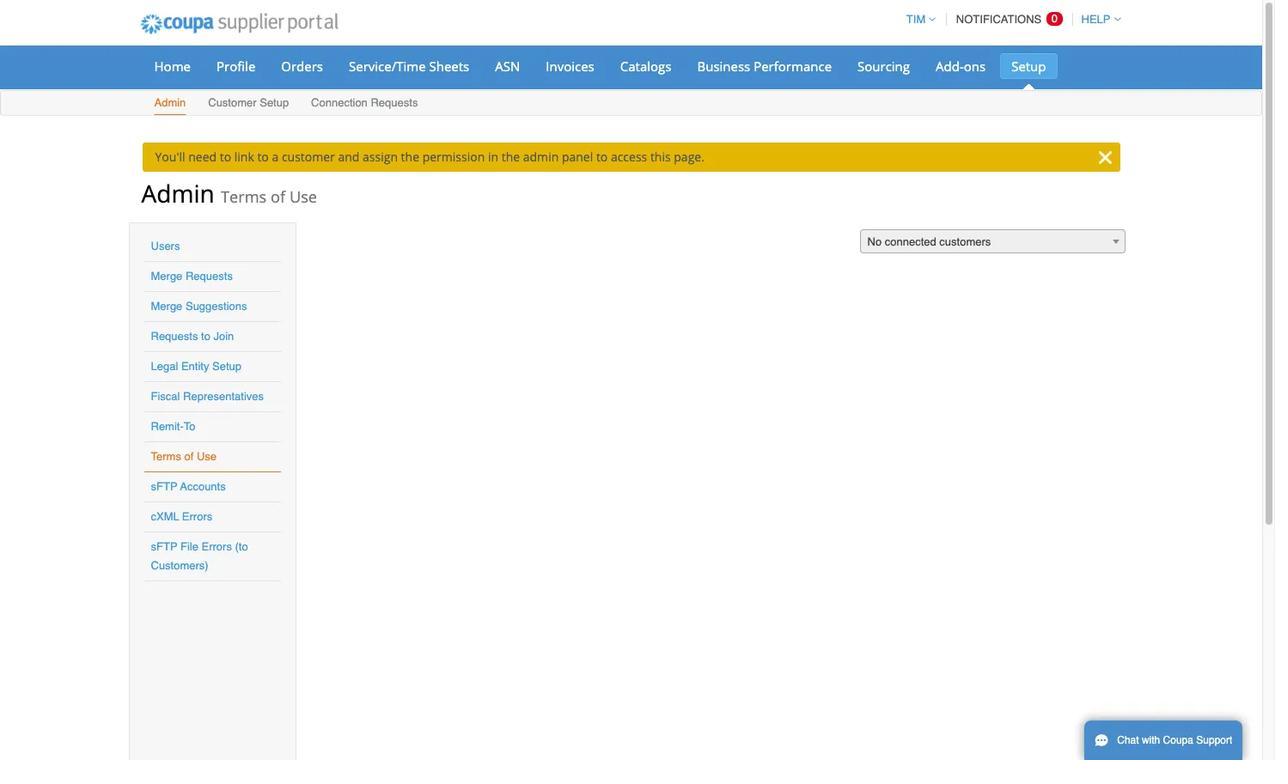 Task type: describe. For each thing, give the bounding box(es) containing it.
add-ons
[[936, 58, 986, 75]]

notifications
[[957, 13, 1042, 26]]

connected
[[885, 236, 937, 248]]

asn link
[[484, 53, 532, 79]]

with
[[1143, 735, 1161, 747]]

to left the link
[[220, 149, 231, 165]]

sftp accounts
[[151, 481, 226, 494]]

requests to join
[[151, 330, 234, 343]]

customers
[[940, 236, 992, 248]]

errors inside sftp file errors (to customers)
[[202, 541, 232, 554]]

terms of use link
[[151, 451, 217, 463]]

add-ons link
[[925, 53, 997, 79]]

cxml
[[151, 511, 179, 524]]

fiscal
[[151, 390, 180, 403]]

tim link
[[899, 13, 937, 26]]

users
[[151, 240, 180, 253]]

merge suggestions
[[151, 300, 247, 313]]

to left 'a'
[[257, 149, 269, 165]]

you'll need to link to a customer and assign the permission in the admin panel to access this page.
[[155, 149, 705, 165]]

requests to join link
[[151, 330, 234, 343]]

invoices link
[[535, 53, 606, 79]]

tim
[[907, 13, 926, 26]]

coupa
[[1164, 735, 1194, 747]]

2 the from the left
[[502, 149, 520, 165]]

fiscal representatives link
[[151, 390, 264, 403]]

terms of use
[[151, 451, 217, 463]]

you'll
[[155, 149, 185, 165]]

performance
[[754, 58, 832, 75]]

assign
[[363, 149, 398, 165]]

sheets
[[429, 58, 470, 75]]

sourcing
[[858, 58, 911, 75]]

access
[[611, 149, 648, 165]]

page.
[[674, 149, 705, 165]]

a
[[272, 149, 279, 165]]

panel
[[562, 149, 593, 165]]

business
[[698, 58, 751, 75]]

use inside admin terms of use
[[290, 187, 317, 207]]

sftp file errors (to customers)
[[151, 541, 248, 573]]

invoices
[[546, 58, 595, 75]]

0 vertical spatial errors
[[182, 511, 213, 524]]

sourcing link
[[847, 53, 922, 79]]

accounts
[[180, 481, 226, 494]]

remit-to
[[151, 420, 196, 433]]

setup link
[[1001, 53, 1058, 79]]

requests for connection requests
[[371, 96, 418, 109]]

No connected customers text field
[[861, 230, 1125, 254]]

to left the join
[[201, 330, 211, 343]]

cxml errors link
[[151, 511, 213, 524]]

1 horizontal spatial setup
[[260, 96, 289, 109]]

legal entity setup
[[151, 360, 242, 373]]

admin for admin
[[154, 96, 186, 109]]

customer
[[282, 149, 335, 165]]

chat with coupa support button
[[1085, 721, 1244, 761]]

users link
[[151, 240, 180, 253]]

requests for merge requests
[[186, 270, 233, 283]]

2 vertical spatial requests
[[151, 330, 198, 343]]

connection
[[311, 96, 368, 109]]

profile link
[[205, 53, 267, 79]]

fiscal representatives
[[151, 390, 264, 403]]

help link
[[1074, 13, 1122, 26]]

add-
[[936, 58, 964, 75]]

link
[[235, 149, 254, 165]]

1 vertical spatial of
[[184, 451, 194, 463]]

service/time
[[349, 58, 426, 75]]

1 the from the left
[[401, 149, 420, 165]]



Task type: vqa. For each thing, say whether or not it's contained in the screenshot.
Spend
no



Task type: locate. For each thing, give the bounding box(es) containing it.
0 horizontal spatial terms
[[151, 451, 181, 463]]

catalogs
[[621, 58, 672, 75]]

legal entity setup link
[[151, 360, 242, 373]]

admin down you'll
[[141, 177, 215, 210]]

chat
[[1118, 735, 1140, 747]]

setup down the notifications 0
[[1012, 58, 1047, 75]]

sftp
[[151, 481, 178, 494], [151, 541, 178, 554]]

0 horizontal spatial the
[[401, 149, 420, 165]]

to
[[184, 420, 196, 433]]

errors left (to
[[202, 541, 232, 554]]

terms inside admin terms of use
[[221, 187, 267, 207]]

in
[[488, 149, 499, 165]]

sftp accounts link
[[151, 481, 226, 494]]

admin terms of use
[[141, 177, 317, 210]]

use up accounts
[[197, 451, 217, 463]]

customers)
[[151, 560, 209, 573]]

0 horizontal spatial of
[[184, 451, 194, 463]]

1 vertical spatial errors
[[202, 541, 232, 554]]

service/time sheets
[[349, 58, 470, 75]]

1 horizontal spatial use
[[290, 187, 317, 207]]

remit-to link
[[151, 420, 196, 433]]

file
[[180, 541, 199, 554]]

help
[[1082, 13, 1111, 26]]

0 vertical spatial requests
[[371, 96, 418, 109]]

0 horizontal spatial use
[[197, 451, 217, 463]]

sftp for sftp accounts
[[151, 481, 178, 494]]

setup
[[1012, 58, 1047, 75], [260, 96, 289, 109], [212, 360, 242, 373]]

0 horizontal spatial setup
[[212, 360, 242, 373]]

1 sftp from the top
[[151, 481, 178, 494]]

orders link
[[270, 53, 334, 79]]

0 vertical spatial sftp
[[151, 481, 178, 494]]

orders
[[281, 58, 323, 75]]

0
[[1052, 12, 1058, 25]]

admin
[[523, 149, 559, 165]]

0 vertical spatial merge
[[151, 270, 183, 283]]

merge down users link
[[151, 270, 183, 283]]

to right panel
[[597, 149, 608, 165]]

2 horizontal spatial setup
[[1012, 58, 1047, 75]]

1 merge from the top
[[151, 270, 183, 283]]

remit-
[[151, 420, 184, 433]]

of down to
[[184, 451, 194, 463]]

0 vertical spatial of
[[271, 187, 286, 207]]

join
[[214, 330, 234, 343]]

coupa supplier portal image
[[129, 3, 350, 46]]

this
[[651, 149, 671, 165]]

and
[[338, 149, 360, 165]]

customer
[[208, 96, 257, 109]]

0 vertical spatial setup
[[1012, 58, 1047, 75]]

No connected customers field
[[860, 230, 1126, 254]]

service/time sheets link
[[338, 53, 481, 79]]

customer setup link
[[207, 93, 290, 115]]

1 vertical spatial admin
[[141, 177, 215, 210]]

merge down merge requests link
[[151, 300, 183, 313]]

merge suggestions link
[[151, 300, 247, 313]]

1 vertical spatial setup
[[260, 96, 289, 109]]

merge requests link
[[151, 270, 233, 283]]

need
[[188, 149, 217, 165]]

2 sftp from the top
[[151, 541, 178, 554]]

entity
[[181, 360, 209, 373]]

connection requests link
[[310, 93, 419, 115]]

notifications 0
[[957, 12, 1058, 26]]

terms down the link
[[221, 187, 267, 207]]

ons
[[964, 58, 986, 75]]

requests up suggestions
[[186, 270, 233, 283]]

admin link
[[153, 93, 187, 115]]

2 vertical spatial setup
[[212, 360, 242, 373]]

requests down service/time
[[371, 96, 418, 109]]

terms
[[221, 187, 267, 207], [151, 451, 181, 463]]

0 vertical spatial use
[[290, 187, 317, 207]]

sftp up customers)
[[151, 541, 178, 554]]

chat with coupa support
[[1118, 735, 1233, 747]]

admin for admin terms of use
[[141, 177, 215, 210]]

the
[[401, 149, 420, 165], [502, 149, 520, 165]]

legal
[[151, 360, 178, 373]]

home link
[[143, 53, 202, 79]]

no
[[868, 236, 882, 248]]

1 vertical spatial use
[[197, 451, 217, 463]]

catalogs link
[[609, 53, 683, 79]]

0 vertical spatial terms
[[221, 187, 267, 207]]

0 vertical spatial admin
[[154, 96, 186, 109]]

1 horizontal spatial the
[[502, 149, 520, 165]]

support
[[1197, 735, 1233, 747]]

profile
[[217, 58, 256, 75]]

merge requests
[[151, 270, 233, 283]]

representatives
[[183, 390, 264, 403]]

merge for merge requests
[[151, 270, 183, 283]]

sftp up cxml
[[151, 481, 178, 494]]

permission
[[423, 149, 485, 165]]

of
[[271, 187, 286, 207], [184, 451, 194, 463]]

admin down home link
[[154, 96, 186, 109]]

sftp inside sftp file errors (to customers)
[[151, 541, 178, 554]]

errors down accounts
[[182, 511, 213, 524]]

asn
[[495, 58, 520, 75]]

customer setup
[[208, 96, 289, 109]]

setup right customer
[[260, 96, 289, 109]]

merge for merge suggestions
[[151, 300, 183, 313]]

1 vertical spatial terms
[[151, 451, 181, 463]]

cxml errors
[[151, 511, 213, 524]]

1 vertical spatial requests
[[186, 270, 233, 283]]

requests up legal
[[151, 330, 198, 343]]

of down 'a'
[[271, 187, 286, 207]]

2 merge from the top
[[151, 300, 183, 313]]

the right assign at top left
[[401, 149, 420, 165]]

home
[[154, 58, 191, 75]]

1 vertical spatial merge
[[151, 300, 183, 313]]

1 horizontal spatial of
[[271, 187, 286, 207]]

terms down remit-
[[151, 451, 181, 463]]

connection requests
[[311, 96, 418, 109]]

setup down the join
[[212, 360, 242, 373]]

(to
[[235, 541, 248, 554]]

the right in
[[502, 149, 520, 165]]

use down customer
[[290, 187, 317, 207]]

navigation containing notifications 0
[[899, 3, 1122, 36]]

business performance link
[[686, 53, 844, 79]]

1 vertical spatial sftp
[[151, 541, 178, 554]]

navigation
[[899, 3, 1122, 36]]

sftp for sftp file errors (to customers)
[[151, 541, 178, 554]]

admin
[[154, 96, 186, 109], [141, 177, 215, 210]]

merge
[[151, 270, 183, 283], [151, 300, 183, 313]]

of inside admin terms of use
[[271, 187, 286, 207]]

sftp file errors (to customers) link
[[151, 541, 248, 573]]

suggestions
[[186, 300, 247, 313]]

no connected customers
[[868, 236, 992, 248]]

errors
[[182, 511, 213, 524], [202, 541, 232, 554]]

to
[[220, 149, 231, 165], [257, 149, 269, 165], [597, 149, 608, 165], [201, 330, 211, 343]]

1 horizontal spatial terms
[[221, 187, 267, 207]]



